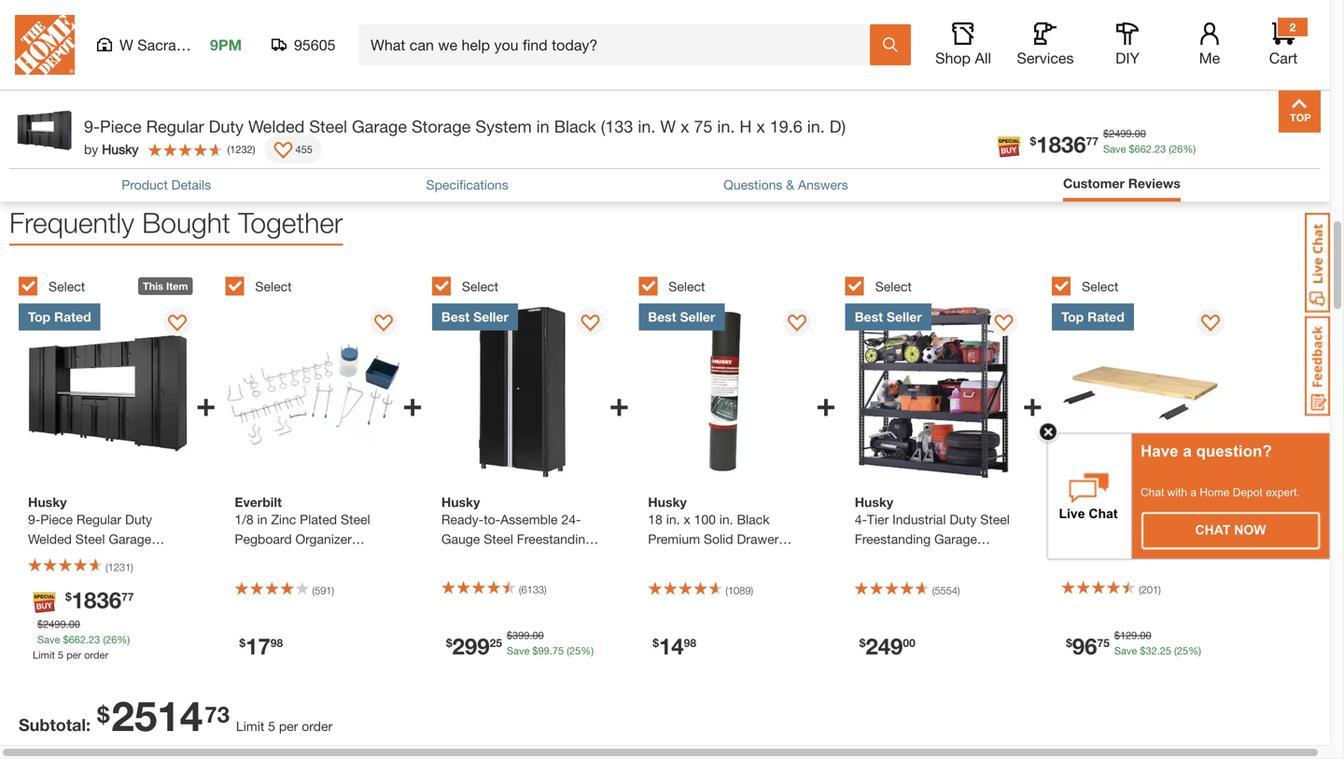 Task type: describe. For each thing, give the bounding box(es) containing it.
( inside $ 2499 . 00 save $ 662 . 23 ( 26 %)
[[1170, 143, 1172, 155]]

4.7 out of 5
[[9, 133, 76, 149]]

select inside 1 / 6 group
[[49, 279, 85, 294]]

save inside $ 299 25 $ 399 . 00 save $ 99 . 75 ( 25 %)
[[507, 645, 530, 657]]

$ inside $ 249 00
[[860, 637, 866, 650]]

cart
[[1270, 49, 1299, 67]]

3 / 6 group
[[432, 266, 630, 687]]

in. right 72 on the left bottom of the page
[[536, 571, 550, 586]]

plated
[[300, 512, 337, 527]]

depot
[[1234, 486, 1263, 499]]

$ 249 00
[[860, 633, 916, 659]]

display image inside 2 / 6 group
[[375, 315, 393, 334]]

assortment
[[235, 551, 302, 567]]

steel inside husky ready-to-assemble 24- gauge steel freestanding garage cabinet in black (36.6 in. w x 72 in. h x 18.3 in. d)
[[484, 532, 514, 547]]

me button
[[1181, 22, 1240, 67]]

1 horizontal spatial d)
[[830, 116, 846, 136]]

24
[[855, 590, 870, 606]]

18.3
[[442, 590, 467, 606]]

for
[[1062, 532, 1078, 547]]

0 vertical spatial customer reviews
[[9, 104, 160, 124]]

0 vertical spatial a
[[1184, 442, 1193, 460]]

product image image
[[14, 100, 75, 161]]

item
[[166, 280, 188, 293]]

14
[[659, 633, 684, 659]]

zinc
[[271, 512, 296, 527]]

( 5554 )
[[933, 585, 961, 597]]

0 vertical spatial customer
[[9, 104, 88, 124]]

cabinet
[[488, 551, 534, 567]]

0 vertical spatial 77
[[1087, 134, 1099, 148]]

by
[[84, 142, 98, 157]]

$ inside the subtotal: $ 2514 73 limit 5 per order
[[97, 701, 110, 728]]

in inside husky ready-to-assemble 24- gauge steel freestanding garage cabinet in black (36.6 in. w x 72 in. h x 18.3 in. d)
[[537, 551, 547, 567]]

chat
[[1141, 486, 1165, 499]]

1/8
[[235, 512, 254, 527]]

per inside $ 2499 . 00 save $ 662 . 23 ( 26 %) limit 5 per order
[[66, 649, 81, 661]]

& for questions & answers 384 questions
[[95, 27, 107, 47]]

specifications
[[426, 177, 509, 192]]

frequently bought together
[[9, 206, 343, 239]]

5 inside $ 2499 . 00 save $ 662 . 23 ( 26 %) limit 5 per order
[[58, 649, 64, 661]]

48
[[1062, 512, 1077, 527]]

in. right the (36.6
[[474, 571, 488, 586]]

( inside 2 / 6 group
[[312, 585, 315, 597]]

d) inside the husky 4-tier industrial duty steel freestanding garage storage shelving unit in black (77 in. w x 78 in. h x 24 in. d)
[[891, 590, 903, 606]]

black inside husky ready-to-assemble 24- gauge steel freestanding garage cabinet in black (36.6 in. w x 72 in. h x 18.3 in. d)
[[551, 551, 584, 567]]

19.6
[[770, 116, 803, 136]]

$ 1836 77 inside 1 / 6 group
[[65, 587, 134, 613]]

100
[[694, 512, 716, 527]]

( 6133 )
[[519, 584, 547, 596]]

product details
[[122, 177, 211, 192]]

$ 2499 . 00 save $ 662 . 23 ( 26 %)
[[1104, 127, 1197, 155]]

live chat image
[[1306, 213, 1331, 313]]

1 horizontal spatial 1836
[[1037, 131, 1087, 157]]

(43-
[[325, 551, 348, 567]]

shelving
[[905, 551, 955, 567]]

best inside 3 / 6 group
[[442, 309, 470, 325]]

in. right (133
[[638, 116, 656, 136]]

this
[[143, 280, 163, 293]]

72
[[518, 571, 532, 586]]

2 / 6 group
[[225, 266, 423, 687]]

in. right 18.3
[[471, 590, 485, 606]]

( inside 4 / 6 group
[[726, 585, 728, 597]]

services
[[1018, 49, 1075, 67]]

premium
[[648, 532, 701, 547]]

in. inside husky 48 in. solid wood surface for regular duty garage storage system
[[1080, 512, 1094, 527]]

shop all button
[[934, 22, 994, 67]]

1 / 6 group
[[19, 266, 216, 687]]

assemble
[[501, 512, 558, 527]]

pegboard
[[235, 532, 292, 547]]

x left 78
[[946, 571, 953, 586]]

steel for welded
[[309, 116, 347, 136]]

+ for husky 18 in. x 100 in. black premium solid drawer liner
[[816, 384, 837, 424]]

2514
[[111, 691, 203, 740]]

seller for 249
[[887, 309, 923, 325]]

+ for husky 4-tier industrial duty steel freestanding garage storage shelving unit in black (77 in. w x 78 in. h x 24 in. d)
[[1023, 384, 1043, 424]]

steel for duty
[[981, 512, 1011, 527]]

662 for $ 2499 . 00 save $ 662 . 23 ( 26 %)
[[1135, 143, 1153, 155]]

diy button
[[1098, 22, 1158, 67]]

now
[[1235, 523, 1267, 538]]

black inside husky 18 in. x 100 in. black premium solid drawer liner
[[737, 512, 770, 527]]

husky for husky 4-tier industrial duty steel freestanding garage storage shelving unit in black (77 in. w x 78 in. h x 24 in. d)
[[855, 495, 894, 510]]

75 inside $ 299 25 $ 399 . 00 save $ 99 . 75 ( 25 %)
[[553, 645, 564, 657]]

limit inside the subtotal: $ 2514 73 limit 5 per order
[[236, 719, 265, 734]]

services button
[[1016, 22, 1076, 67]]

x inside husky 18 in. x 100 in. black premium solid drawer liner
[[684, 512, 691, 527]]

display image inside 1 / 6 group
[[168, 315, 187, 334]]

surface
[[1169, 512, 1214, 527]]

1 vertical spatial customer reviews
[[1064, 176, 1181, 191]]

solid inside husky 48 in. solid wood surface for regular duty garage storage system
[[1098, 512, 1127, 527]]

95605
[[294, 36, 336, 54]]

all
[[976, 49, 992, 67]]

w sacramento 9pm
[[120, 36, 242, 54]]

best seller for 14
[[648, 309, 716, 325]]

subtotal: $ 2514 73 limit 5 per order
[[19, 691, 333, 740]]

+ inside 1 / 6 group
[[196, 384, 216, 424]]

0 horizontal spatial regular
[[146, 116, 204, 136]]

2499 for $ 2499 . 00 save $ 662 . 23 ( 26 %)
[[1110, 127, 1133, 140]]

x left 72 on the left bottom of the page
[[507, 571, 514, 586]]

husky for husky ready-to-assemble 24- gauge steel freestanding garage cabinet in black (36.6 in. w x 72 in. h x 18.3 in. d)
[[442, 495, 480, 510]]

5554
[[935, 585, 958, 597]]

75 inside '$ 96 75 $ 129 . 00 save $ 32 . 25 ( 25 %)'
[[1098, 637, 1110, 650]]

1 horizontal spatial reviews
[[1129, 176, 1181, 191]]

48 in. solid wood surface for regular duty garage storage system image
[[1053, 304, 1230, 481]]

) down "welded"
[[253, 143, 255, 155]]

$ 17 98
[[240, 633, 283, 659]]

%) inside $ 2499 . 00 save $ 662 . 23 ( 26 %)
[[1184, 143, 1197, 155]]

26 for $ 2499 . 00 save $ 662 . 23 ( 26 %) limit 5 per order
[[106, 634, 117, 646]]

1089
[[728, 585, 751, 597]]

display image for husky 4-tier industrial duty steel freestanding garage storage shelving unit in black (77 in. w x 78 in. h x 24 in. d)
[[995, 315, 1014, 334]]

1232
[[230, 143, 253, 155]]

husky 4-tier industrial duty steel freestanding garage storage shelving unit in black (77 in. w x 78 in. h x 24 in. d)
[[855, 495, 1012, 606]]

78
[[957, 571, 971, 586]]

the home depot logo image
[[15, 15, 75, 75]]

(133
[[601, 116, 634, 136]]

9-
[[84, 116, 100, 136]]

ready-
[[442, 512, 484, 527]]

per inside the subtotal: $ 2514 73 limit 5 per order
[[279, 719, 298, 734]]

) for husky ready-to-assemble 24- gauge steel freestanding garage cabinet in black (36.6 in. w x 72 in. h x 18.3 in. d)
[[545, 584, 547, 596]]

1 vertical spatial a
[[1191, 486, 1197, 499]]

1 horizontal spatial 75
[[694, 116, 713, 136]]

w inside husky ready-to-assemble 24- gauge steel freestanding garage cabinet in black (36.6 in. w x 72 in. h x 18.3 in. d)
[[492, 571, 504, 586]]

this item
[[143, 280, 188, 293]]

(36.6
[[442, 571, 470, 586]]

piece
[[100, 116, 142, 136]]

129
[[1121, 630, 1138, 642]]

%) inside $ 2499 . 00 save $ 662 . 23 ( 26 %) limit 5 per order
[[117, 634, 130, 646]]

$ 299 25 $ 399 . 00 save $ 99 . 75 ( 25 %)
[[446, 630, 594, 659]]

chat
[[1196, 523, 1231, 538]]

together
[[238, 206, 343, 239]]

$ inside "$ 14 98"
[[653, 637, 659, 650]]

$ inside $ 17 98
[[240, 637, 246, 650]]

garage right 455 dropdown button
[[352, 116, 407, 136]]

product
[[122, 177, 168, 192]]

0 horizontal spatial duty
[[209, 116, 244, 136]]

in. right 24
[[873, 590, 887, 606]]

in. right 78
[[975, 571, 989, 586]]

( 1089 )
[[726, 585, 754, 597]]

garage inside the husky 4-tier industrial duty steel freestanding garage storage shelving unit in black (77 in. w x 78 in. h x 24 in. d)
[[935, 532, 978, 547]]

freestanding inside husky ready-to-assemble 24- gauge steel freestanding garage cabinet in black (36.6 in. w x 72 in. h x 18.3 in. d)
[[517, 532, 593, 547]]

%) inside $ 299 25 $ 399 . 00 save $ 99 . 75 ( 25 %)
[[581, 645, 594, 657]]

591
[[315, 585, 332, 597]]

kit
[[306, 551, 321, 567]]

select for husky 4-tier industrial duty steel freestanding garage storage shelving unit in black (77 in. w x 78 in. h x 24 in. d)
[[876, 279, 912, 294]]

order inside $ 2499 . 00 save $ 662 . 23 ( 26 %) limit 5 per order
[[84, 649, 108, 661]]

4.7
[[9, 133, 28, 149]]

23 for $ 2499 . 00 save $ 662 . 23 ( 26 %)
[[1155, 143, 1167, 155]]

18
[[648, 512, 663, 527]]

1 vertical spatial questions
[[35, 57, 94, 72]]

garage inside husky 48 in. solid wood surface for regular duty garage storage system
[[1161, 532, 1204, 547]]

display image for husky 18 in. x 100 in. black premium solid drawer liner
[[788, 315, 807, 334]]

black inside the husky 4-tier industrial duty steel freestanding garage storage shelving unit in black (77 in. w x 78 in. h x 24 in. d)
[[855, 571, 888, 586]]

w inside the husky 4-tier industrial duty steel freestanding garage storage shelving unit in black (77 in. w x 78 in. h x 24 in. d)
[[931, 571, 943, 586]]

) for husky 18 in. x 100 in. black premium solid drawer liner
[[751, 585, 754, 597]]

1 horizontal spatial $ 1836 77
[[1031, 131, 1099, 157]]

4-
[[855, 512, 868, 527]]

industrial
[[893, 512, 947, 527]]

) for husky 48 in. solid wood surface for regular duty garage storage system
[[1159, 584, 1162, 596]]

( 1232 )
[[227, 143, 255, 155]]

00 inside '$ 96 75 $ 129 . 00 save $ 32 . 25 ( 25 %)'
[[1141, 630, 1152, 642]]

6 / 6 group
[[1053, 266, 1250, 687]]

00 inside $ 2499 . 00 save $ 662 . 23 ( 26 %)
[[1135, 127, 1147, 140]]

in. right 18
[[667, 512, 680, 527]]

question?
[[1197, 442, 1273, 460]]

5 / 6 group
[[846, 266, 1043, 687]]



Task type: locate. For each thing, give the bounding box(es) containing it.
have
[[1141, 442, 1179, 460]]

2499 inside $ 2499 . 00 save $ 662 . 23 ( 26 %)
[[1110, 127, 1133, 140]]

0 horizontal spatial freestanding
[[517, 532, 593, 547]]

in.
[[638, 116, 656, 136], [718, 116, 735, 136], [808, 116, 825, 136], [667, 512, 680, 527], [720, 512, 734, 527], [1080, 512, 1094, 527], [474, 571, 488, 586], [536, 571, 550, 586], [913, 571, 927, 586], [975, 571, 989, 586], [471, 590, 485, 606], [873, 590, 887, 606]]

0 vertical spatial questions
[[9, 27, 91, 47]]

in right cabinet
[[537, 551, 547, 567]]

98 inside $ 17 98
[[271, 637, 283, 650]]

77 left $ 2499 . 00 save $ 662 . 23 ( 26 %)
[[1087, 134, 1099, 148]]

x right ( 6133 )
[[566, 571, 573, 586]]

0 horizontal spatial &
[[95, 27, 107, 47]]

regular right piece
[[146, 116, 204, 136]]

23 inside $ 2499 . 00 save $ 662 . 23 ( 26 %)
[[1155, 143, 1167, 155]]

questions right the 384
[[35, 57, 94, 72]]

95605 button
[[272, 35, 336, 54]]

3 best seller from the left
[[855, 309, 923, 325]]

save down diy
[[1104, 143, 1127, 155]]

662 down diy
[[1135, 143, 1153, 155]]

1 horizontal spatial 2499
[[1110, 127, 1133, 140]]

steel inside the husky 4-tier industrial duty steel freestanding garage storage shelving unit in black (77 in. w x 78 in. h x 24 in. d)
[[981, 512, 1011, 527]]

2 rated from the left
[[1088, 309, 1125, 325]]

0 horizontal spatial 26
[[106, 634, 117, 646]]

384
[[9, 57, 31, 72]]

0 vertical spatial answers
[[111, 27, 181, 47]]

1 horizontal spatial &
[[787, 177, 795, 192]]

d) down (77
[[891, 590, 903, 606]]

liner
[[648, 551, 677, 567]]

select for husky 48 in. solid wood surface for regular duty garage storage system
[[1083, 279, 1119, 294]]

0 horizontal spatial h
[[553, 571, 563, 586]]

1 horizontal spatial 5
[[69, 133, 76, 149]]

husky inside husky ready-to-assemble 24- gauge steel freestanding garage cabinet in black (36.6 in. w x 72 in. h x 18.3 in. d)
[[442, 495, 480, 510]]

a right with in the right bottom of the page
[[1191, 486, 1197, 499]]

husky
[[102, 142, 139, 157], [442, 495, 480, 510], [648, 495, 687, 510], [855, 495, 894, 510], [1062, 495, 1101, 510]]

23 for $ 2499 . 00 save $ 662 . 23 ( 26 %) limit 5 per order
[[89, 634, 100, 646]]

chat now
[[1196, 523, 1267, 538]]

0 vertical spatial 1836
[[1037, 131, 1087, 157]]

1 98 from the left
[[271, 637, 283, 650]]

2 top from the left
[[1062, 309, 1085, 325]]

99
[[538, 645, 550, 657]]

23 inside $ 2499 . 00 save $ 662 . 23 ( 26 %) limit 5 per order
[[89, 634, 100, 646]]

top inside "6 / 6" group
[[1062, 309, 1085, 325]]

3 best from the left
[[855, 309, 884, 325]]

1 horizontal spatial 23
[[1155, 143, 1167, 155]]

2 vertical spatial duty
[[1130, 532, 1157, 547]]

2 freestanding from the left
[[855, 532, 931, 547]]

+ inside 2 / 6 group
[[403, 384, 423, 424]]

1 display image from the left
[[168, 315, 187, 334]]

d) right 19.6
[[830, 116, 846, 136]]

1 horizontal spatial per
[[279, 719, 298, 734]]

a right have
[[1184, 442, 1193, 460]]

$ 2499 . 00 save $ 662 . 23 ( 26 %) limit 5 per order
[[33, 618, 130, 661]]

1 vertical spatial limit
[[236, 719, 265, 734]]

1 vertical spatial 23
[[89, 634, 100, 646]]

25
[[490, 637, 502, 650], [570, 645, 581, 657], [1161, 645, 1172, 657], [1178, 645, 1189, 657]]

duty up ( 1232 )
[[209, 116, 244, 136]]

2 best seller from the left
[[648, 309, 716, 325]]

75 left 129
[[1098, 637, 1110, 650]]

0 horizontal spatial 2499
[[43, 618, 66, 631]]

1 horizontal spatial order
[[302, 719, 333, 734]]

0 horizontal spatial seller
[[474, 309, 509, 325]]

best
[[442, 309, 470, 325], [648, 309, 677, 325], [855, 309, 884, 325]]

0 vertical spatial solid
[[1098, 512, 1127, 527]]

$ 1836 77 up $ 2499 . 00 save $ 662 . 23 ( 26 %) limit 5 per order
[[65, 587, 134, 613]]

customer
[[9, 104, 88, 124], [1064, 176, 1125, 191]]

black left (133
[[555, 116, 597, 136]]

solid inside husky 18 in. x 100 in. black premium solid drawer liner
[[704, 532, 734, 547]]

black down "24-"
[[551, 551, 584, 567]]

26 inside $ 2499 . 00 save $ 662 . 23 ( 26 %) limit 5 per order
[[106, 634, 117, 646]]

seller inside 3 / 6 group
[[474, 309, 509, 325]]

0 horizontal spatial best
[[442, 309, 470, 325]]

) inside "6 / 6" group
[[1159, 584, 1162, 596]]

0 vertical spatial 2499
[[1110, 127, 1133, 140]]

399
[[513, 630, 530, 642]]

) down drawer at the bottom right of page
[[751, 585, 754, 597]]

w down shelving
[[931, 571, 943, 586]]

frequently
[[9, 206, 134, 239]]

( inside $ 2499 . 00 save $ 662 . 23 ( 26 %) limit 5 per order
[[103, 634, 106, 646]]

rated inside 1 / 6 group
[[54, 309, 91, 325]]

display image for husky 48 in. solid wood surface for regular duty garage storage system
[[1202, 315, 1221, 334]]

299
[[453, 633, 490, 659]]

2 horizontal spatial display image
[[582, 315, 600, 334]]

1 horizontal spatial best
[[648, 309, 677, 325]]

top inside 1 / 6 group
[[28, 309, 51, 325]]

feedback link image
[[1306, 316, 1331, 417]]

best for 249
[[855, 309, 884, 325]]

top rated
[[28, 309, 91, 325], [1062, 309, 1125, 325]]

steel right plated
[[341, 512, 370, 527]]

0 horizontal spatial 75
[[553, 645, 564, 657]]

3 display image from the left
[[995, 315, 1014, 334]]

0 horizontal spatial $ 1836 77
[[65, 587, 134, 613]]

26 inside $ 2499 . 00 save $ 662 . 23 ( 26 %)
[[1172, 143, 1184, 155]]

freestanding down "24-"
[[517, 532, 593, 547]]

5
[[69, 133, 76, 149], [58, 649, 64, 661], [268, 719, 275, 734]]

in. right 100
[[720, 512, 734, 527]]

0 vertical spatial duty
[[209, 116, 244, 136]]

0 horizontal spatial customer reviews
[[9, 104, 160, 124]]

rated inside "6 / 6" group
[[1088, 309, 1125, 325]]

455 button
[[265, 135, 322, 163]]

2 horizontal spatial 5
[[268, 719, 275, 734]]

duty inside the husky 4-tier industrial duty steel freestanding garage storage shelving unit in black (77 in. w x 78 in. h x 24 in. d)
[[950, 512, 977, 527]]

1 vertical spatial duty
[[950, 512, 977, 527]]

have a question?
[[1141, 442, 1273, 460]]

2 horizontal spatial duty
[[1130, 532, 1157, 547]]

2499 inside $ 2499 . 00 save $ 662 . 23 ( 26 %) limit 5 per order
[[43, 618, 66, 631]]

order
[[84, 649, 108, 661], [302, 719, 333, 734]]

2 top rated from the left
[[1062, 309, 1125, 325]]

0 horizontal spatial 98
[[271, 637, 283, 650]]

1 best from the left
[[442, 309, 470, 325]]

system up 201
[[1112, 551, 1156, 567]]

answers for questions & answers 384 questions
[[111, 27, 181, 47]]

5 + from the left
[[1023, 384, 1043, 424]]

1 horizontal spatial answers
[[799, 177, 849, 192]]

1 horizontal spatial h
[[740, 116, 752, 136]]

%) inside '$ 96 75 $ 129 . 00 save $ 32 . 25 ( 25 %)'
[[1189, 645, 1202, 657]]

top button
[[1280, 91, 1322, 133]]

00 inside $ 249 00
[[904, 637, 916, 650]]

select for husky ready-to-assemble 24- gauge steel freestanding garage cabinet in black (36.6 in. w x 72 in. h x 18.3 in. d)
[[462, 279, 499, 294]]

00 inside $ 299 25 $ 399 . 00 save $ 99 . 75 ( 25 %)
[[533, 630, 544, 642]]

display image inside 455 dropdown button
[[274, 142, 293, 161]]

0 horizontal spatial solid
[[704, 532, 734, 547]]

24-
[[562, 512, 581, 527]]

1 horizontal spatial limit
[[236, 719, 265, 734]]

1 horizontal spatial regular
[[1081, 532, 1126, 547]]

top rated for display image inside the 1 / 6 group
[[28, 309, 91, 325]]

system inside husky 48 in. solid wood surface for regular duty garage storage system
[[1112, 551, 1156, 567]]

chat with a home depot expert.
[[1141, 486, 1301, 499]]

best inside 4 / 6 group
[[648, 309, 677, 325]]

5 right of
[[69, 133, 76, 149]]

save inside $ 2499 . 00 save $ 662 . 23 ( 26 %) limit 5 per order
[[37, 634, 60, 646]]

0 horizontal spatial top rated
[[28, 309, 91, 325]]

1 top from the left
[[28, 309, 51, 325]]

h right 78
[[992, 571, 1002, 586]]

x right (133
[[681, 116, 690, 136]]

0 vertical spatial order
[[84, 649, 108, 661]]

questions & answers
[[724, 177, 849, 192]]

) for husky 4-tier industrial duty steel freestanding garage storage shelving unit in black (77 in. w x 78 in. h x 24 in. d)
[[958, 585, 961, 597]]

display image
[[168, 315, 187, 334], [788, 315, 807, 334], [995, 315, 1014, 334], [1202, 315, 1221, 334]]

x right 78
[[1005, 571, 1012, 586]]

in. right 19.6
[[808, 116, 825, 136]]

display image
[[274, 142, 293, 161], [375, 315, 393, 334], [582, 315, 600, 334]]

1 vertical spatial 26
[[106, 634, 117, 646]]

98 for 14
[[684, 637, 697, 650]]

0 vertical spatial 26
[[1172, 143, 1184, 155]]

(1,232)
[[160, 133, 200, 149]]

2 98 from the left
[[684, 637, 697, 650]]

save inside '$ 96 75 $ 129 . 00 save $ 32 . 25 ( 25 %)'
[[1115, 645, 1138, 657]]

2 vertical spatial questions
[[724, 177, 783, 192]]

662 for $ 2499 . 00 save $ 662 . 23 ( 26 %) limit 5 per order
[[69, 634, 86, 646]]

0 vertical spatial 23
[[1155, 143, 1167, 155]]

chat now link
[[1143, 513, 1320, 549]]

4 / 6 group
[[639, 266, 837, 687]]

2
[[1291, 21, 1297, 34]]

) right 72 on the left bottom of the page
[[545, 584, 547, 596]]

3 seller from the left
[[887, 309, 923, 325]]

0 horizontal spatial top
[[28, 309, 51, 325]]

select inside 4 / 6 group
[[669, 279, 706, 294]]

x left 100
[[684, 512, 691, 527]]

1 vertical spatial reviews
[[1129, 176, 1181, 191]]

seller inside 4 / 6 group
[[680, 309, 716, 325]]

75 right 99
[[553, 645, 564, 657]]

1 freestanding from the left
[[517, 532, 593, 547]]

top rated inside "6 / 6" group
[[1062, 309, 1125, 325]]

0 vertical spatial regular
[[146, 116, 204, 136]]

save
[[1104, 143, 1127, 155], [37, 634, 60, 646], [507, 645, 530, 657], [1115, 645, 1138, 657]]

662 up subtotal:
[[69, 634, 86, 646]]

2 horizontal spatial seller
[[887, 309, 923, 325]]

steel down to-
[[484, 532, 514, 547]]

& down 19.6
[[787, 177, 795, 192]]

0 vertical spatial 662
[[1135, 143, 1153, 155]]

of
[[54, 133, 65, 149]]

2 horizontal spatial h
[[992, 571, 1002, 586]]

3 select from the left
[[462, 279, 499, 294]]

) inside 2 / 6 group
[[332, 585, 334, 597]]

1 horizontal spatial customer reviews
[[1064, 176, 1181, 191]]

77
[[1087, 134, 1099, 148], [121, 590, 134, 603]]

98 for 17
[[271, 637, 283, 650]]

5 right 73 on the bottom left of the page
[[268, 719, 275, 734]]

3 + from the left
[[610, 384, 630, 424]]

2 horizontal spatial storage
[[1062, 551, 1108, 567]]

2 select from the left
[[255, 279, 292, 294]]

2 horizontal spatial d)
[[891, 590, 903, 606]]

96
[[1073, 633, 1098, 659]]

( inside $ 299 25 $ 399 . 00 save $ 99 . 75 ( 25 %)
[[567, 645, 570, 657]]

1 vertical spatial &
[[787, 177, 795, 192]]

black up 24
[[855, 571, 888, 586]]

1 vertical spatial 2499
[[43, 618, 66, 631]]

1 top rated from the left
[[28, 309, 91, 325]]

77 up $ 2499 . 00 save $ 662 . 23 ( 26 %) limit 5 per order
[[121, 590, 134, 603]]

1 horizontal spatial 26
[[1172, 143, 1184, 155]]

husky for husky 18 in. x 100 in. black premium solid drawer liner
[[648, 495, 687, 510]]

1 horizontal spatial display image
[[375, 315, 393, 334]]

1 horizontal spatial 77
[[1087, 134, 1099, 148]]

me
[[1200, 49, 1221, 67]]

in inside the husky 4-tier industrial duty steel freestanding garage storage shelving unit in black (77 in. w x 78 in. h x 24 in. d)
[[986, 551, 996, 567]]

4 display image from the left
[[1202, 315, 1221, 334]]

0 vertical spatial reviews
[[93, 104, 160, 124]]

questions & answers button
[[724, 175, 849, 195], [724, 175, 849, 195]]

limit inside $ 2499 . 00 save $ 662 . 23 ( 26 %) limit 5 per order
[[33, 649, 55, 661]]

solid left wood
[[1098, 512, 1127, 527]]

garage inside husky ready-to-assemble 24- gauge steel freestanding garage cabinet in black (36.6 in. w x 72 in. h x 18.3 in. d)
[[442, 551, 485, 567]]

husky for husky 48 in. solid wood surface for regular duty garage storage system
[[1062, 495, 1101, 510]]

everbilt 1/8 in zinc plated steel pegboard organizer assortment kit (43-piece)
[[235, 495, 384, 567]]

w down cabinet
[[492, 571, 504, 586]]

black up drawer at the bottom right of page
[[737, 512, 770, 527]]

system up specifications
[[476, 116, 532, 136]]

top
[[28, 309, 51, 325], [1062, 309, 1085, 325]]

1 vertical spatial customer
[[1064, 176, 1125, 191]]

( 201 )
[[1140, 584, 1162, 596]]

to-
[[484, 512, 501, 527]]

1 + from the left
[[196, 384, 216, 424]]

questions for questions & answers 384 questions
[[9, 27, 91, 47]]

questions down 19.6
[[724, 177, 783, 192]]

5 select from the left
[[876, 279, 912, 294]]

select inside "6 / 6" group
[[1083, 279, 1119, 294]]

seller
[[474, 309, 509, 325], [680, 309, 716, 325], [887, 309, 923, 325]]

customer reviews down $ 2499 . 00 save $ 662 . 23 ( 26 %)
[[1064, 176, 1181, 191]]

2499
[[1110, 127, 1133, 140], [43, 618, 66, 631]]

select inside 3 / 6 group
[[462, 279, 499, 294]]

1836 inside 1 / 6 group
[[72, 587, 121, 613]]

1 horizontal spatial system
[[1112, 551, 1156, 567]]

with
[[1168, 486, 1188, 499]]

unit
[[958, 551, 982, 567]]

0 vertical spatial per
[[66, 649, 81, 661]]

d) left 6133
[[488, 590, 501, 606]]

steel for plated
[[341, 512, 370, 527]]

662 inside $ 2499 . 00 save $ 662 . 23 ( 26 %)
[[1135, 143, 1153, 155]]

0 vertical spatial &
[[95, 27, 107, 47]]

2499 for $ 2499 . 00 save $ 662 . 23 ( 26 %) limit 5 per order
[[43, 618, 66, 631]]

home
[[1201, 486, 1230, 499]]

ready-to-assemble 24-gauge steel freestanding garage cabinet in black (36.6 in. w x 72 in. h x 18.3 in. d) image
[[432, 304, 610, 481]]

best seller inside 3 / 6 group
[[442, 309, 509, 325]]

duty down wood
[[1130, 532, 1157, 547]]

0 vertical spatial 5
[[69, 133, 76, 149]]

73
[[205, 701, 230, 728]]

freestanding inside the husky 4-tier industrial duty steel freestanding garage storage shelving unit in black (77 in. w x 78 in. h x 24 in. d)
[[855, 532, 931, 547]]

seller for 14
[[680, 309, 716, 325]]

4 select from the left
[[669, 279, 706, 294]]

1 horizontal spatial customer
[[1064, 176, 1125, 191]]

bought
[[142, 206, 230, 239]]

husky 18 in. x 100 in. black premium solid drawer liner
[[648, 495, 779, 567]]

( 591 )
[[312, 585, 334, 597]]

top rated for husky 48 in. solid wood surface for regular duty garage storage system display image
[[1062, 309, 1125, 325]]

duty up the unit
[[950, 512, 977, 527]]

$ 14 98
[[653, 633, 697, 659]]

answers down 19.6
[[799, 177, 849, 192]]

save up subtotal:
[[37, 634, 60, 646]]

5 up subtotal:
[[58, 649, 64, 661]]

(
[[1170, 143, 1172, 155], [227, 143, 230, 155], [519, 584, 522, 596], [1140, 584, 1142, 596], [312, 585, 315, 597], [726, 585, 728, 597], [933, 585, 935, 597], [103, 634, 106, 646], [567, 645, 570, 657], [1175, 645, 1178, 657]]

75
[[694, 116, 713, 136], [1098, 637, 1110, 650], [553, 645, 564, 657]]

d) inside husky ready-to-assemble 24- gauge steel freestanding garage cabinet in black (36.6 in. w x 72 in. h x 18.3 in. d)
[[488, 590, 501, 606]]

best seller for 249
[[855, 309, 923, 325]]

$ 1836 77
[[1031, 131, 1099, 157], [65, 587, 134, 613]]

0 horizontal spatial storage
[[412, 116, 471, 136]]

by husky
[[84, 142, 139, 157]]

w right (133
[[661, 116, 676, 136]]

6 select from the left
[[1083, 279, 1119, 294]]

reviews down $ 2499 . 00 save $ 662 . 23 ( 26 %)
[[1129, 176, 1181, 191]]

1 vertical spatial 5
[[58, 649, 64, 661]]

) down (43-
[[332, 585, 334, 597]]

75 left 19.6
[[694, 116, 713, 136]]

) inside 4 / 6 group
[[751, 585, 754, 597]]

storage down for
[[1062, 551, 1108, 567]]

per up subtotal:
[[66, 649, 81, 661]]

1 horizontal spatial top rated
[[1062, 309, 1125, 325]]

gauge
[[442, 532, 480, 547]]

husky up "tier"
[[855, 495, 894, 510]]

26
[[1172, 143, 1184, 155], [106, 634, 117, 646]]

x left 19.6
[[757, 116, 766, 136]]

0 horizontal spatial 77
[[121, 590, 134, 603]]

4 + from the left
[[816, 384, 837, 424]]

1 horizontal spatial storage
[[855, 551, 901, 567]]

order inside the subtotal: $ 2514 73 limit 5 per order
[[302, 719, 333, 734]]

1 horizontal spatial best seller
[[648, 309, 716, 325]]

$
[[1104, 127, 1110, 140], [1031, 134, 1037, 148], [1130, 143, 1135, 155], [65, 590, 72, 603], [37, 618, 43, 631], [507, 630, 513, 642], [1115, 630, 1121, 642], [63, 634, 69, 646], [240, 637, 246, 650], [446, 637, 453, 650], [653, 637, 659, 650], [860, 637, 866, 650], [1067, 637, 1073, 650], [533, 645, 538, 657], [1141, 645, 1146, 657], [97, 701, 110, 728]]

regular right for
[[1081, 532, 1126, 547]]

) down the unit
[[958, 585, 961, 597]]

0 horizontal spatial per
[[66, 649, 81, 661]]

save down 399
[[507, 645, 530, 657]]

questions for questions & answers
[[724, 177, 783, 192]]

wood
[[1131, 512, 1165, 527]]

regular inside husky 48 in. solid wood surface for regular duty garage storage system
[[1081, 532, 1126, 547]]

32
[[1146, 645, 1158, 657]]

tier
[[868, 512, 889, 527]]

limit up subtotal:
[[33, 649, 55, 661]]

1 select from the left
[[49, 279, 85, 294]]

best seller inside 5 / 6 group
[[855, 309, 923, 325]]

questions & answers 384 questions
[[9, 27, 181, 72]]

answers inside questions & answers 384 questions
[[111, 27, 181, 47]]

save down 129
[[1115, 645, 1138, 657]]

storage inside the husky 4-tier industrial duty steel freestanding garage storage shelving unit in black (77 in. w x 78 in. h x 24 in. d)
[[855, 551, 901, 567]]

garage down "gauge"
[[442, 551, 485, 567]]

select inside 2 / 6 group
[[255, 279, 292, 294]]

0 horizontal spatial 1836
[[72, 587, 121, 613]]

steel
[[309, 116, 347, 136], [341, 512, 370, 527], [981, 512, 1011, 527], [484, 532, 514, 547]]

shop
[[936, 49, 971, 67]]

best for 14
[[648, 309, 677, 325]]

1836 down services
[[1037, 131, 1087, 157]]

w left sacramento
[[120, 36, 133, 54]]

2 + from the left
[[403, 384, 423, 424]]

What can we help you find today? search field
[[371, 25, 870, 64]]

in. right (77
[[913, 571, 927, 586]]

cart 2
[[1270, 21, 1299, 67]]

husky up the 48
[[1062, 495, 1101, 510]]

garage up the unit
[[935, 532, 978, 547]]

h inside husky ready-to-assemble 24- gauge steel freestanding garage cabinet in black (36.6 in. w x 72 in. h x 18.3 in. d)
[[553, 571, 563, 586]]

solid down 100
[[704, 532, 734, 547]]

h left 19.6
[[740, 116, 752, 136]]

+ inside 5 / 6 group
[[1023, 384, 1043, 424]]

select inside 5 / 6 group
[[876, 279, 912, 294]]

select for husky 18 in. x 100 in. black premium solid drawer liner
[[669, 279, 706, 294]]

1 seller from the left
[[474, 309, 509, 325]]

steel up the unit
[[981, 512, 1011, 527]]

in. left 19.6
[[718, 116, 735, 136]]

1 rated from the left
[[54, 309, 91, 325]]

( inside '$ 96 75 $ 129 . 00 save $ 32 . 25 ( 25 %)'
[[1175, 645, 1178, 657]]

freestanding down "tier"
[[855, 532, 931, 547]]

storage up (77
[[855, 551, 901, 567]]

& for questions & answers
[[787, 177, 795, 192]]

& right the home depot logo
[[95, 27, 107, 47]]

1836 up $ 2499 . 00 save $ 662 . 23 ( 26 %) limit 5 per order
[[72, 587, 121, 613]]

) up '$ 96 75 $ 129 . 00 save $ 32 . 25 ( 25 %)'
[[1159, 584, 1162, 596]]

per right 73 on the bottom left of the page
[[279, 719, 298, 734]]

sacramento
[[138, 36, 219, 54]]

h inside the husky 4-tier industrial duty steel freestanding garage storage shelving unit in black (77 in. w x 78 in. h x 24 in. d)
[[992, 571, 1002, 586]]

( inside 5 / 6 group
[[933, 585, 935, 597]]

) inside 3 / 6 group
[[545, 584, 547, 596]]

duty inside husky 48 in. solid wood surface for regular duty garage storage system
[[1130, 532, 1157, 547]]

questions up the 384
[[9, 27, 91, 47]]

+ inside 4 / 6 group
[[816, 384, 837, 424]]

1 best seller from the left
[[442, 309, 509, 325]]

1 horizontal spatial duty
[[950, 512, 977, 527]]

answers
[[111, 27, 181, 47], [799, 177, 849, 192]]

1 vertical spatial solid
[[704, 532, 734, 547]]

1 vertical spatial system
[[1112, 551, 1156, 567]]

product details button
[[122, 175, 211, 195], [122, 175, 211, 195]]

reviews up by husky
[[93, 104, 160, 124]]

freestanding
[[517, 532, 593, 547], [855, 532, 931, 547]]

regular
[[146, 116, 204, 136], [1081, 532, 1126, 547]]

1 horizontal spatial rated
[[1088, 309, 1125, 325]]

2 display image from the left
[[788, 315, 807, 334]]

201
[[1142, 584, 1159, 596]]

0 horizontal spatial customer
[[9, 104, 88, 124]]

1 vertical spatial regular
[[1081, 532, 1126, 547]]

garage down surface
[[1161, 532, 1204, 547]]

1 vertical spatial $ 1836 77
[[65, 587, 134, 613]]

husky up ready-
[[442, 495, 480, 510]]

husky down piece
[[102, 142, 139, 157]]

4-tier industrial duty steel freestanding garage storage shelving unit in black (77 in. w x 78 in. h x 24 in. d) image
[[846, 304, 1023, 481]]

husky up 18
[[648, 495, 687, 510]]

answers for questions & answers
[[799, 177, 849, 192]]

in inside 'everbilt 1/8 in zinc plated steel pegboard organizer assortment kit (43-piece)'
[[257, 512, 268, 527]]

save inside $ 2499 . 00 save $ 662 . 23 ( 26 %)
[[1104, 143, 1127, 155]]

customer up 4.7 out of 5
[[9, 104, 88, 124]]

0 vertical spatial system
[[476, 116, 532, 136]]

husky inside husky 18 in. x 100 in. black premium solid drawer liner
[[648, 495, 687, 510]]

1 vertical spatial 1836
[[72, 587, 121, 613]]

best seller inside 4 / 6 group
[[648, 309, 716, 325]]

1836
[[1037, 131, 1087, 157], [72, 587, 121, 613]]

0 vertical spatial $ 1836 77
[[1031, 131, 1099, 157]]

5 inside the subtotal: $ 2514 73 limit 5 per order
[[268, 719, 275, 734]]

+ for husky ready-to-assemble 24- gauge steel freestanding garage cabinet in black (36.6 in. w x 72 in. h x 18.3 in. d)
[[610, 384, 630, 424]]

expert.
[[1267, 486, 1301, 499]]

77 inside 1 / 6 group
[[121, 590, 134, 603]]

) inside 5 / 6 group
[[958, 585, 961, 597]]

26 for $ 2499 . 00 save $ 662 . 23 ( 26 %)
[[1172, 143, 1184, 155]]

$ 1836 77 left $ 2499 . 00 save $ 662 . 23 ( 26 %)
[[1031, 131, 1099, 157]]

0 horizontal spatial d)
[[488, 590, 501, 606]]

in right the unit
[[986, 551, 996, 567]]

steel up 455 in the top of the page
[[309, 116, 347, 136]]

best inside 5 / 6 group
[[855, 309, 884, 325]]

everbilt
[[235, 495, 282, 510]]

1 vertical spatial per
[[279, 719, 298, 734]]

6133
[[522, 584, 545, 596]]

husky ready-to-assemble 24- gauge steel freestanding garage cabinet in black (36.6 in. w x 72 in. h x 18.3 in. d)
[[442, 495, 593, 606]]

limit right 73 on the bottom left of the page
[[236, 719, 265, 734]]

1 vertical spatial 77
[[121, 590, 134, 603]]

seller inside 5 / 6 group
[[887, 309, 923, 325]]

in left (133
[[537, 116, 550, 136]]

(77
[[892, 571, 910, 586]]

+
[[196, 384, 216, 424], [403, 384, 423, 424], [610, 384, 630, 424], [816, 384, 837, 424], [1023, 384, 1043, 424]]

storage inside husky 48 in. solid wood surface for regular duty garage storage system
[[1062, 551, 1108, 567]]

husky inside husky 48 in. solid wood surface for regular duty garage storage system
[[1062, 495, 1101, 510]]

) for everbilt 1/8 in zinc plated steel pegboard organizer assortment kit (43-piece)
[[332, 585, 334, 597]]

in. right the 48
[[1080, 512, 1094, 527]]

1 horizontal spatial solid
[[1098, 512, 1127, 527]]

18 in. x 100 in. black premium solid drawer liner image
[[639, 304, 816, 481]]

1 horizontal spatial freestanding
[[855, 532, 931, 547]]

1 vertical spatial 662
[[69, 634, 86, 646]]

limit
[[33, 649, 55, 661], [236, 719, 265, 734]]

1 vertical spatial answers
[[799, 177, 849, 192]]

display image inside 3 / 6 group
[[582, 315, 600, 334]]

00 inside $ 2499 . 00 save $ 662 . 23 ( 26 %) limit 5 per order
[[69, 618, 80, 631]]

2 seller from the left
[[680, 309, 716, 325]]

duty
[[209, 116, 244, 136], [950, 512, 977, 527], [1130, 532, 1157, 547]]

0 horizontal spatial reviews
[[93, 104, 160, 124]]

1/8 in zinc plated steel pegboard organizer assortment kit (43-piece) image
[[225, 304, 403, 481]]

2 best from the left
[[648, 309, 677, 325]]

answers left 9pm
[[111, 27, 181, 47]]



Task type: vqa. For each thing, say whether or not it's contained in the screenshot.
the rightmost sure
no



